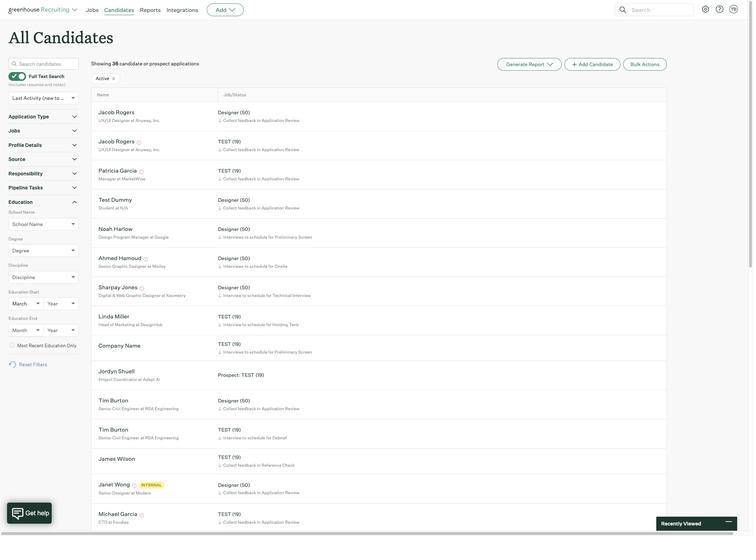 Task type: locate. For each thing, give the bounding box(es) containing it.
test
[[99, 197, 110, 204]]

2 engineering from the top
[[155, 436, 179, 441]]

patricia garcia has been in application review for more than 5 days image
[[138, 170, 145, 174]]

0 vertical spatial school
[[8, 210, 22, 215]]

jordyn shuell link
[[99, 368, 135, 376]]

rogers inside "jacob rogers ux/ui designer at anyway, inc."
[[116, 109, 135, 116]]

test inside test (19) collect feedback in reference check
[[218, 455, 231, 461]]

test inside test (19) interview to schedule for holding tank
[[218, 314, 231, 320]]

interviews inside designer (50) interviews to schedule for preliminary screen
[[223, 235, 244, 240]]

schedule for test (19) interviews to schedule for preliminary screen
[[250, 350, 268, 355]]

0 horizontal spatial add
[[216, 6, 227, 13]]

3 test (19) collect feedback in application review from the top
[[218, 512, 299, 525]]

schedule up designer (50) interviews to schedule for onsite
[[250, 235, 268, 240]]

schedule for test (19) interview to schedule for holding tank
[[247, 322, 265, 328]]

old)
[[61, 95, 70, 101]]

for inside designer (50) interviews to schedule for preliminary screen
[[268, 235, 274, 240]]

2 designer (50) collect feedback in application review from the top
[[218, 197, 299, 211]]

7 in from the top
[[257, 491, 261, 496]]

1 vertical spatial rsa
[[145, 436, 154, 441]]

1 vertical spatial garcia
[[120, 511, 137, 518]]

1 vertical spatial anyway,
[[136, 147, 152, 152]]

school down pipeline
[[8, 210, 22, 215]]

0 vertical spatial ux/ui
[[99, 118, 111, 123]]

senior down 'ahmed'
[[99, 264, 111, 269]]

1 horizontal spatial jobs
[[86, 6, 99, 13]]

1 horizontal spatial add
[[579, 61, 589, 67]]

1 vertical spatial jobs
[[8, 128, 20, 134]]

1 tim burton link from the top
[[99, 397, 128, 406]]

onsite
[[275, 264, 288, 269]]

2 rsa from the top
[[145, 436, 154, 441]]

tim
[[99, 397, 109, 405], [99, 427, 109, 434]]

in for 1st collect feedback in application review link from the top
[[257, 118, 261, 123]]

tim down project
[[99, 397, 109, 405]]

burton
[[110, 397, 128, 405], [110, 427, 128, 434]]

all
[[8, 27, 29, 48]]

schedule inside designer (50) interviews to schedule for preliminary screen
[[250, 235, 268, 240]]

most recent education only
[[17, 343, 76, 349]]

1 vertical spatial manager
[[131, 235, 149, 240]]

1 (50) from the top
[[240, 110, 250, 116]]

interviews to schedule for preliminary screen link down interview to schedule for holding tank link
[[217, 349, 314, 356]]

reset filters button
[[8, 358, 51, 371]]

1 burton from the top
[[110, 397, 128, 405]]

0 vertical spatial engineering
[[155, 406, 179, 412]]

0 vertical spatial graphic
[[112, 264, 128, 269]]

1 screen from the top
[[298, 235, 312, 240]]

to left old)
[[55, 95, 59, 101]]

to for designer (50) interviews to schedule for preliminary screen
[[245, 235, 249, 240]]

0 vertical spatial tim burton link
[[99, 397, 128, 406]]

1 vertical spatial ux/ui
[[99, 147, 111, 152]]

3 collect from the top
[[223, 176, 237, 182]]

screen for (50)
[[298, 235, 312, 240]]

interviews for designer (50) interviews to schedule for onsite
[[223, 264, 244, 269]]

2 jacob from the top
[[99, 138, 115, 145]]

at
[[131, 118, 135, 123], [131, 147, 135, 152], [117, 176, 121, 182], [115, 205, 119, 211], [150, 235, 154, 240], [148, 264, 151, 269], [161, 293, 165, 298], [136, 322, 140, 328], [138, 377, 142, 383], [140, 406, 144, 412], [140, 436, 144, 441], [131, 491, 135, 496], [108, 520, 112, 525]]

1 vertical spatial civil
[[112, 436, 121, 441]]

designer (50) collect feedback in application review down job/status
[[218, 110, 299, 123]]

0 vertical spatial engineer
[[122, 406, 139, 412]]

interviews for designer (50) interviews to schedule for preliminary screen
[[223, 235, 244, 240]]

5 feedback from the top
[[238, 406, 256, 412]]

anyway,
[[136, 118, 152, 123], [136, 147, 152, 152]]

civil down coordinator
[[112, 406, 121, 412]]

patricia garcia link
[[99, 167, 137, 175]]

(50) inside designer (50) interviews to schedule for onsite
[[240, 256, 250, 262]]

2 preliminary from the top
[[275, 350, 297, 355]]

at inside jordyn shuell project coordinator at adept ai
[[138, 377, 142, 383]]

3 review from the top
[[285, 176, 299, 182]]

7 feedback from the top
[[238, 491, 256, 496]]

1 vertical spatial tim
[[99, 427, 109, 434]]

1 tim burton senior civil engineer at rsa engineering from the top
[[99, 397, 179, 412]]

marketwise
[[122, 176, 145, 182]]

3 designer (50) collect feedback in application review from the top
[[218, 398, 299, 412]]

0 vertical spatial year
[[48, 301, 58, 307]]

schedule inside designer (50) interview to schedule for technical interview
[[247, 293, 265, 298]]

year up most recent education only
[[48, 328, 58, 334]]

james
[[99, 456, 116, 463]]

to up test (19) collect feedback in reference check
[[243, 436, 247, 441]]

activity
[[24, 95, 41, 101]]

designer (50) collect feedback in application review
[[218, 110, 299, 123], [218, 197, 299, 211], [218, 398, 299, 412], [218, 482, 299, 496]]

2 vertical spatial test (19) collect feedback in application review
[[218, 512, 299, 525]]

1 engineer from the top
[[122, 406, 139, 412]]

to for test (19) interviews to schedule for preliminary screen
[[245, 350, 249, 355]]

company name link
[[99, 343, 141, 351]]

1 rogers from the top
[[116, 109, 135, 116]]

review
[[285, 118, 299, 123], [285, 147, 299, 152], [285, 176, 299, 182], [285, 205, 299, 211], [285, 406, 299, 412], [285, 491, 299, 496], [285, 520, 299, 525]]

burton down coordinator
[[110, 397, 128, 405]]

ux/ui inside "jacob rogers ux/ui designer at anyway, inc."
[[99, 118, 111, 123]]

3 interviews from the top
[[223, 350, 244, 355]]

review for 5th collect feedback in application review link from the bottom
[[285, 176, 299, 182]]

8 collect from the top
[[223, 520, 237, 525]]

senior up james
[[99, 436, 111, 441]]

1 vertical spatial candidates
[[33, 27, 113, 48]]

graphic down jones
[[126, 293, 142, 298]]

1 test (19) collect feedback in application review from the top
[[218, 139, 299, 152]]

garcia for patricia garcia
[[120, 167, 137, 174]]

1 interviews from the top
[[223, 235, 244, 240]]

education up march 'option'
[[8, 290, 29, 295]]

miller
[[115, 313, 129, 320]]

in inside test (19) collect feedback in reference check
[[257, 463, 261, 468]]

6 collect from the top
[[223, 463, 237, 468]]

to up test (19) interview to schedule for holding tank
[[243, 293, 247, 298]]

rogers up ux/ui designer at anyway, inc.
[[116, 138, 135, 145]]

add inside popup button
[[216, 6, 227, 13]]

3 senior from the top
[[99, 436, 111, 441]]

3 collect feedback in application review link from the top
[[217, 176, 301, 182]]

designer (50) collect feedback in application review for dummy
[[218, 197, 299, 211]]

to up test (19) interviews to schedule for preliminary screen on the left of the page
[[243, 322, 247, 328]]

2 screen from the top
[[298, 350, 312, 355]]

designer (50) collect feedback in application review for rogers
[[218, 110, 299, 123]]

&
[[112, 293, 115, 298]]

5 review from the top
[[285, 406, 299, 412]]

education
[[8, 199, 33, 205], [8, 290, 29, 295], [8, 316, 29, 321], [45, 343, 66, 349]]

interviews for test (19) interviews to schedule for preliminary screen
[[223, 350, 244, 355]]

garcia up foodies
[[120, 511, 137, 518]]

2 tim from the top
[[99, 427, 109, 434]]

0 vertical spatial garcia
[[120, 167, 137, 174]]

feedback for 4th collect feedback in application review link from the bottom
[[238, 205, 256, 211]]

1 tim from the top
[[99, 397, 109, 405]]

recently
[[662, 521, 683, 527]]

designer (50) collect feedback in application review down collect feedback in reference check link at the bottom left
[[218, 482, 299, 496]]

for left the "technical"
[[266, 293, 272, 298]]

for up designer (50) interviews to schedule for onsite
[[268, 235, 274, 240]]

tim for test
[[99, 427, 109, 434]]

screen inside test (19) interviews to schedule for preliminary screen
[[298, 350, 312, 355]]

to inside designer (50) interviews to schedule for onsite
[[245, 264, 249, 269]]

configure image
[[702, 5, 710, 13]]

8 in from the top
[[257, 520, 261, 525]]

resumes
[[27, 82, 44, 87]]

1 vertical spatial school name
[[12, 221, 43, 227]]

for inside test (19) interview to schedule for holding tank
[[266, 322, 272, 328]]

last
[[12, 95, 22, 101]]

1 engineering from the top
[[155, 406, 179, 412]]

shuell
[[118, 368, 135, 375]]

1 vertical spatial interviews
[[223, 264, 244, 269]]

2 rogers from the top
[[116, 138, 135, 145]]

0 vertical spatial jobs
[[86, 6, 99, 13]]

designer (50) collect feedback in application review up test (19) interview to schedule for debrief on the bottom of the page
[[218, 398, 299, 412]]

2 year from the top
[[48, 328, 58, 334]]

tim burton link up james wilson
[[99, 427, 128, 435]]

candidates down jobs link
[[33, 27, 113, 48]]

garcia inside michael garcia link
[[120, 511, 137, 518]]

engineer
[[122, 406, 139, 412], [122, 436, 139, 441]]

ahmed hamoud
[[99, 255, 141, 262]]

1 vertical spatial test (19) collect feedback in application review
[[218, 168, 299, 182]]

1 vertical spatial year
[[48, 328, 58, 334]]

manager down "patricia"
[[99, 176, 116, 182]]

jacob rogers has been in application review for more than 5 days image
[[136, 141, 142, 145]]

feedback inside test (19) collect feedback in reference check
[[238, 463, 256, 468]]

1 horizontal spatial manager
[[131, 235, 149, 240]]

6 feedback from the top
[[238, 463, 256, 468]]

interviews to schedule for preliminary screen link for (50)
[[217, 234, 314, 241]]

test
[[218, 139, 231, 145], [218, 168, 231, 174], [218, 314, 231, 320], [218, 342, 231, 347], [241, 372, 255, 378], [218, 427, 231, 433], [218, 455, 231, 461], [218, 512, 231, 518]]

rsa for test (19)
[[145, 436, 154, 441]]

rogers up jacob rogers
[[116, 109, 135, 116]]

education down pipeline
[[8, 199, 33, 205]]

1 in from the top
[[257, 118, 261, 123]]

burton up james wilson
[[110, 427, 128, 434]]

tim burton senior civil engineer at rsa engineering down adept
[[99, 397, 179, 412]]

7 collect feedback in application review link from the top
[[217, 519, 301, 526]]

jacob up jacob rogers
[[99, 109, 115, 116]]

1 year from the top
[[48, 301, 58, 307]]

0 vertical spatial test (19) collect feedback in application review
[[218, 139, 299, 152]]

1 preliminary from the top
[[275, 235, 297, 240]]

0 vertical spatial manager
[[99, 176, 116, 182]]

6 collect feedback in application review link from the top
[[217, 490, 301, 497]]

jordyn shuell project coordinator at adept ai
[[99, 368, 160, 383]]

interview inside test (19) interview to schedule for debrief
[[223, 436, 242, 441]]

designer (50) collect feedback in application review up designer (50) interviews to schedule for preliminary screen
[[218, 197, 299, 211]]

senior down project
[[99, 406, 111, 412]]

screen inside designer (50) interviews to schedule for preliminary screen
[[298, 235, 312, 240]]

rogers for jacob rogers
[[116, 138, 135, 145]]

to up designer (50) interviews to schedule for onsite
[[245, 235, 249, 240]]

checkmark image
[[12, 74, 17, 79]]

tim burton link
[[99, 397, 128, 406], [99, 427, 128, 435]]

7 (50) from the top
[[240, 482, 250, 488]]

0 vertical spatial anyway,
[[136, 118, 152, 123]]

jacob rogers ux/ui designer at anyway, inc.
[[99, 109, 160, 123]]

jobs up profile
[[8, 128, 20, 134]]

0 vertical spatial jacob
[[99, 109, 115, 116]]

0 vertical spatial interviews to schedule for preliminary screen link
[[217, 234, 314, 241]]

name
[[97, 92, 109, 97], [23, 210, 35, 215], [29, 221, 43, 227], [125, 343, 141, 350]]

jacob rogers link up jacob rogers
[[99, 109, 135, 117]]

td button
[[730, 5, 738, 13]]

candidates right jobs link
[[104, 6, 134, 13]]

1 vertical spatial jacob rogers link
[[99, 138, 135, 146]]

1 vertical spatial graphic
[[126, 293, 142, 298]]

collect feedback in reference check link
[[217, 462, 297, 469]]

tim up james
[[99, 427, 109, 434]]

1 vertical spatial engineering
[[155, 436, 179, 441]]

schedule up test (19) collect feedback in reference check
[[247, 436, 265, 441]]

schedule left holding
[[247, 322, 265, 328]]

7 review from the top
[[285, 520, 299, 525]]

for for designer (50) interviews to schedule for preliminary screen
[[268, 235, 274, 240]]

jacob rogers link
[[99, 109, 135, 117], [99, 138, 135, 146]]

year for march
[[48, 301, 58, 307]]

1 designer (50) collect feedback in application review from the top
[[218, 110, 299, 123]]

designer inside "jacob rogers ux/ui designer at anyway, inc."
[[112, 118, 130, 123]]

1 civil from the top
[[112, 406, 121, 412]]

preliminary inside designer (50) interviews to schedule for preliminary screen
[[275, 235, 297, 240]]

1 review from the top
[[285, 118, 299, 123]]

1 vertical spatial jacob
[[99, 138, 115, 145]]

profile details
[[8, 142, 42, 148]]

add for add candidate
[[579, 61, 589, 67]]

internal
[[141, 483, 162, 488]]

schedule down interview to schedule for holding tank link
[[250, 350, 268, 355]]

to
[[55, 95, 59, 101], [245, 235, 249, 240], [245, 264, 249, 269], [243, 293, 247, 298], [243, 322, 247, 328], [245, 350, 249, 355], [243, 436, 247, 441]]

4 collect from the top
[[223, 205, 237, 211]]

in for 4th collect feedback in application review link from the bottom
[[257, 205, 261, 211]]

test for interview to schedule for holding tank link
[[218, 314, 231, 320]]

5 in from the top
[[257, 406, 261, 412]]

2 interviews from the top
[[223, 264, 244, 269]]

2 tim burton senior civil engineer at rsa engineering from the top
[[99, 427, 179, 441]]

1 inc. from the top
[[153, 118, 160, 123]]

1 vertical spatial tim burton link
[[99, 427, 128, 435]]

degree down school name element
[[8, 236, 23, 242]]

candidate
[[120, 61, 143, 67]]

anyway, down the jacob rogers has been in application review for more than 5 days icon
[[136, 147, 152, 152]]

2 inc. from the top
[[153, 147, 160, 152]]

n/a
[[120, 205, 128, 211]]

2 engineer from the top
[[122, 436, 139, 441]]

year down discipline element
[[48, 301, 58, 307]]

janet wong link
[[99, 482, 130, 490]]

interview for test (19) interview to schedule for debrief
[[223, 436, 242, 441]]

1 vertical spatial rogers
[[116, 138, 135, 145]]

1 vertical spatial tim burton senior civil engineer at rsa engineering
[[99, 427, 179, 441]]

1 rsa from the top
[[145, 406, 154, 412]]

to inside designer (50) interviews to schedule for preliminary screen
[[245, 235, 249, 240]]

to up prospect: test (19)
[[245, 350, 249, 355]]

2 interviews to schedule for preliminary screen link from the top
[[217, 349, 314, 356]]

schedule inside designer (50) interviews to schedule for onsite
[[250, 264, 268, 269]]

engineer down coordinator
[[122, 406, 139, 412]]

(50) inside designer (50) interviews to schedule for preliminary screen
[[240, 226, 250, 232]]

patricia garcia
[[99, 167, 137, 174]]

4 collect feedback in application review link from the top
[[217, 205, 301, 211]]

school name up 'degree' element
[[12, 221, 43, 227]]

integrations
[[167, 6, 199, 13]]

Search candidates field
[[8, 58, 79, 70]]

anyway, up the jacob rogers has been in application review for more than 5 days icon
[[136, 118, 152, 123]]

1 vertical spatial preliminary
[[275, 350, 297, 355]]

4 feedback from the top
[[238, 205, 256, 211]]

ux/ui down jacob rogers
[[99, 147, 111, 152]]

0 vertical spatial burton
[[110, 397, 128, 405]]

graphic down the 'ahmed hamoud' link
[[112, 264, 128, 269]]

garcia inside patricia garcia link
[[120, 167, 137, 174]]

3 (50) from the top
[[240, 226, 250, 232]]

ai
[[156, 377, 160, 383]]

in for collect feedback in reference check link at the bottom left
[[257, 463, 261, 468]]

tim burton senior civil engineer at rsa engineering up wilson
[[99, 427, 179, 441]]

6 review from the top
[[285, 491, 299, 496]]

reference
[[262, 463, 282, 468]]

engineer up wilson
[[122, 436, 139, 441]]

screen
[[298, 235, 312, 240], [298, 350, 312, 355]]

2 civil from the top
[[112, 436, 121, 441]]

ahmed hamoud link
[[99, 255, 141, 263]]

interviews to schedule for preliminary screen link
[[217, 234, 314, 241], [217, 349, 314, 356]]

add
[[216, 6, 227, 13], [579, 61, 589, 67]]

2 test (19) collect feedback in application review from the top
[[218, 168, 299, 182]]

2 anyway, from the top
[[136, 147, 152, 152]]

education up "month"
[[8, 316, 29, 321]]

engineering for designer (50)
[[155, 406, 179, 412]]

test for 5th collect feedback in application review link from the bottom
[[218, 168, 231, 174]]

1 vertical spatial screen
[[298, 350, 312, 355]]

to inside designer (50) interview to schedule for technical interview
[[243, 293, 247, 298]]

Search text field
[[630, 5, 687, 15]]

ux/ui up jacob rogers
[[99, 118, 111, 123]]

web
[[116, 293, 125, 298]]

0 vertical spatial jacob rogers link
[[99, 109, 135, 117]]

test for 2nd collect feedback in application review link
[[218, 139, 231, 145]]

1 vertical spatial engineer
[[122, 436, 139, 441]]

interview for test (19) interview to schedule for holding tank
[[223, 322, 242, 328]]

preliminary for (50)
[[275, 235, 297, 240]]

schedule inside test (19) interview to schedule for debrief
[[247, 436, 265, 441]]

education start
[[8, 290, 39, 295]]

at inside test dummy student at n/a
[[115, 205, 119, 211]]

5 (50) from the top
[[240, 285, 250, 291]]

preliminary down holding
[[275, 350, 297, 355]]

at inside noah harlow design program manager at google
[[150, 235, 154, 240]]

1 interviews to schedule for preliminary screen link from the top
[[217, 234, 314, 241]]

0 horizontal spatial manager
[[99, 176, 116, 182]]

2 (50) from the top
[[240, 197, 250, 203]]

2 burton from the top
[[110, 427, 128, 434]]

in for 2nd collect feedback in application review link
[[257, 147, 261, 152]]

jacob
[[99, 109, 115, 116], [99, 138, 115, 145]]

collect inside test (19) collect feedback in reference check
[[223, 463, 237, 468]]

4 review from the top
[[285, 205, 299, 211]]

garcia up marketwise
[[120, 167, 137, 174]]

3 in from the top
[[257, 176, 261, 182]]

0 vertical spatial preliminary
[[275, 235, 297, 240]]

cto
[[99, 520, 107, 525]]

0 vertical spatial tim burton senior civil engineer at rsa engineering
[[99, 397, 179, 412]]

0 vertical spatial civil
[[112, 406, 121, 412]]

designer (50) collect feedback in application review for burton
[[218, 398, 299, 412]]

name down pipeline tasks
[[23, 210, 35, 215]]

tim burton link down project
[[99, 397, 128, 406]]

to inside test (19) interviews to schedule for preliminary screen
[[245, 350, 249, 355]]

school up 'degree' element
[[12, 221, 28, 227]]

graphic
[[112, 264, 128, 269], [126, 293, 142, 298]]

degree up discipline element
[[12, 248, 29, 254]]

modern
[[136, 491, 151, 496]]

interview to schedule for technical interview link
[[217, 292, 313, 299]]

manager inside noah harlow design program manager at google
[[131, 235, 149, 240]]

jacob for jacob rogers
[[99, 138, 115, 145]]

test inside test (19) interviews to schedule for preliminary screen
[[218, 342, 231, 347]]

(50) inside designer (50) interview to schedule for technical interview
[[240, 285, 250, 291]]

interview to schedule for holding tank link
[[217, 322, 301, 328]]

0 vertical spatial rsa
[[145, 406, 154, 412]]

year
[[48, 301, 58, 307], [48, 328, 58, 334]]

for down holding
[[268, 350, 274, 355]]

for inside designer (50) interviews to schedule for onsite
[[268, 264, 274, 269]]

jacob rogers link up ux/ui designer at anyway, inc.
[[99, 138, 135, 146]]

engineer for designer (50)
[[122, 406, 139, 412]]

debrief
[[273, 436, 287, 441]]

2 in from the top
[[257, 147, 261, 152]]

2 review from the top
[[285, 147, 299, 152]]

test inside test (19) interview to schedule for debrief
[[218, 427, 231, 433]]

preliminary inside test (19) interviews to schedule for preliminary screen
[[275, 350, 297, 355]]

candidate reports are now available! apply filters and select "view in app" element
[[498, 58, 562, 71]]

jacob inside "jacob rogers ux/ui designer at anyway, inc."
[[99, 109, 115, 116]]

1 vertical spatial interviews to schedule for preliminary screen link
[[217, 349, 314, 356]]

2 vertical spatial interviews
[[223, 350, 244, 355]]

civil up james wilson
[[112, 436, 121, 441]]

school name down pipeline
[[8, 210, 35, 215]]

interviews inside designer (50) interviews to schedule for onsite
[[223, 264, 244, 269]]

manager right program
[[131, 235, 149, 240]]

1 collect feedback in application review link from the top
[[217, 117, 301, 124]]

for inside test (19) interview to schedule for debrief
[[266, 436, 272, 441]]

1 vertical spatial add
[[579, 61, 589, 67]]

schedule left onsite on the left of the page
[[250, 264, 268, 269]]

feedback for 1st collect feedback in application review link from the top
[[238, 118, 256, 123]]

or
[[144, 61, 148, 67]]

for left onsite on the left of the page
[[268, 264, 274, 269]]

jacob up ux/ui designer at anyway, inc.
[[99, 138, 115, 145]]

1 jacob from the top
[[99, 109, 115, 116]]

applications
[[171, 61, 199, 67]]

1 anyway, from the top
[[136, 118, 152, 123]]

0 vertical spatial add
[[216, 6, 227, 13]]

schedule inside test (19) interview to schedule for holding tank
[[247, 322, 265, 328]]

preliminary up onsite on the left of the page
[[275, 235, 297, 240]]

schedule up test (19) interview to schedule for holding tank
[[247, 293, 265, 298]]

6 in from the top
[[257, 463, 261, 468]]

jobs left candidates link at the top
[[86, 6, 99, 13]]

garcia for michael garcia
[[120, 511, 137, 518]]

interviews inside test (19) interviews to schedule for preliminary screen
[[223, 350, 244, 355]]

3 feedback from the top
[[238, 176, 256, 182]]

review for 5th collect feedback in application review link from the top
[[285, 406, 299, 412]]

1 vertical spatial degree
[[12, 248, 29, 254]]

to up designer (50) interview to schedule for technical interview
[[245, 264, 249, 269]]

year for month
[[48, 328, 58, 334]]

for left holding
[[266, 322, 272, 328]]

schedule inside test (19) interviews to schedule for preliminary screen
[[250, 350, 268, 355]]

1 vertical spatial burton
[[110, 427, 128, 434]]

0 vertical spatial interviews
[[223, 235, 244, 240]]

add button
[[207, 4, 244, 16]]

0 vertical spatial inc.
[[153, 118, 160, 123]]

0 vertical spatial degree
[[8, 236, 23, 242]]

to inside test (19) interview to schedule for debrief
[[243, 436, 247, 441]]

for left debrief
[[266, 436, 272, 441]]

for for designer (50) interview to schedule for technical interview
[[266, 293, 272, 298]]

4 (50) from the top
[[240, 256, 250, 262]]

designer inside designer (50) interviews to schedule for onsite
[[218, 256, 239, 262]]

to for designer (50) interviews to schedule for onsite
[[245, 264, 249, 269]]

2 collect feedback in application review link from the top
[[217, 146, 301, 153]]

education for education
[[8, 199, 33, 205]]

test for collect feedback in reference check link at the bottom left
[[218, 455, 231, 461]]

0 vertical spatial tim
[[99, 397, 109, 405]]

0 vertical spatial rogers
[[116, 109, 135, 116]]

review for 2nd collect feedback in application review link
[[285, 147, 299, 152]]

4 in from the top
[[257, 205, 261, 211]]

(50) for senior graphic designer at morley
[[240, 256, 250, 262]]

(19) inside test (19) collect feedback in reference check
[[232, 455, 241, 461]]

project
[[99, 377, 113, 383]]

rogers for jacob rogers ux/ui designer at anyway, inc.
[[116, 109, 135, 116]]

interview inside test (19) interview to schedule for holding tank
[[223, 322, 242, 328]]

for inside designer (50) interview to schedule for technical interview
[[266, 293, 272, 298]]

senior down janet
[[99, 491, 111, 496]]

to inside test (19) interview to schedule for holding tank
[[243, 322, 247, 328]]

candidate
[[590, 61, 613, 67]]

candidates link
[[104, 6, 134, 13]]

interviews to schedule for preliminary screen link up designer (50) interviews to schedule for onsite
[[217, 234, 314, 241]]

1 ux/ui from the top
[[99, 118, 111, 123]]

1 vertical spatial inc.
[[153, 147, 160, 152]]

for for test (19) interview to schedule for holding tank
[[266, 322, 272, 328]]

1 feedback from the top
[[238, 118, 256, 123]]

tim burton link for test
[[99, 427, 128, 435]]

for inside test (19) interviews to schedule for preliminary screen
[[268, 350, 274, 355]]

program
[[113, 235, 131, 240]]

6 (50) from the top
[[240, 398, 250, 404]]

2 tim burton link from the top
[[99, 427, 128, 435]]

td
[[731, 7, 737, 12]]

1 collect from the top
[[223, 118, 237, 123]]

2 feedback from the top
[[238, 147, 256, 152]]

0 vertical spatial screen
[[298, 235, 312, 240]]



Task type: vqa. For each thing, say whether or not it's contained in the screenshot.
Authorized
no



Task type: describe. For each thing, give the bounding box(es) containing it.
7 collect from the top
[[223, 491, 237, 496]]

tim for designer
[[99, 397, 109, 405]]

to for last activity (new to old)
[[55, 95, 59, 101]]

to for designer (50) interview to schedule for technical interview
[[243, 293, 247, 298]]

full
[[29, 74, 37, 79]]

1 jacob rogers link from the top
[[99, 109, 135, 117]]

inc. inside "jacob rogers ux/ui designer at anyway, inc."
[[153, 118, 160, 123]]

greenhouse recruiting image
[[8, 6, 72, 14]]

michael garcia has been in application review for more than 5 days image
[[139, 514, 145, 518]]

integrations link
[[167, 6, 199, 13]]

xeometry
[[166, 293, 186, 298]]

michael garcia link
[[99, 511, 137, 519]]

rsa for designer (50)
[[145, 406, 154, 412]]

report
[[529, 61, 545, 67]]

4 senior from the top
[[99, 491, 111, 496]]

4 designer (50) collect feedback in application review from the top
[[218, 482, 299, 496]]

and
[[45, 82, 52, 87]]

test dummy link
[[99, 197, 132, 205]]

Most Recent Education Only checkbox
[[10, 343, 14, 348]]

1 vertical spatial school
[[12, 221, 28, 227]]

interview for designer (50) interview to schedule for technical interview
[[223, 293, 242, 298]]

reports link
[[140, 6, 161, 13]]

(19) inside test (19) interviews to schedule for preliminary screen
[[232, 342, 241, 347]]

(50) for senior designer at modern
[[240, 482, 250, 488]]

civil for designer (50)
[[112, 406, 121, 412]]

text
[[38, 74, 48, 79]]

burton for designer
[[110, 397, 128, 405]]

designer (50) interviews to schedule for preliminary screen
[[218, 226, 312, 240]]

test (19) collect feedback in reference check
[[218, 455, 295, 468]]

2 jacob rogers link from the top
[[99, 138, 135, 146]]

feedback for 5th collect feedback in application review link from the bottom
[[238, 176, 256, 182]]

designer inside designer (50) interviews to schedule for preliminary screen
[[218, 226, 239, 232]]

jobs link
[[86, 6, 99, 13]]

job/status
[[223, 92, 246, 97]]

5 collect from the top
[[223, 406, 237, 412]]

test for interview to schedule for debrief link
[[218, 427, 231, 433]]

(50) for senior civil engineer at rsa engineering
[[240, 398, 250, 404]]

0 vertical spatial discipline
[[8, 263, 28, 268]]

(includes
[[8, 82, 26, 87]]

in for 5th collect feedback in application review link from the bottom
[[257, 176, 261, 182]]

profile
[[8, 142, 24, 148]]

pipeline tasks
[[8, 185, 43, 191]]

1 vertical spatial discipline
[[12, 274, 35, 280]]

michael
[[99, 511, 119, 518]]

janet wong has been in application review for more than 5 days image
[[131, 484, 138, 489]]

generate
[[507, 61, 528, 67]]

2 collect from the top
[[223, 147, 237, 152]]

(50) for ux/ui designer at anyway, inc.
[[240, 110, 250, 116]]

name up 'degree' element
[[29, 221, 43, 227]]

schedule for designer (50) interview to schedule for technical interview
[[247, 293, 265, 298]]

application type
[[8, 114, 49, 120]]

senior graphic designer at morley
[[99, 264, 166, 269]]

wilson
[[117, 456, 135, 463]]

tim burton senior civil engineer at rsa engineering for test
[[99, 427, 179, 441]]

google
[[155, 235, 169, 240]]

bulk
[[631, 61, 641, 67]]

responsibility
[[8, 171, 43, 177]]

all candidates
[[8, 27, 113, 48]]

notes)
[[53, 82, 65, 87]]

designer (50) interview to schedule for technical interview
[[218, 285, 311, 298]]

march
[[12, 301, 27, 307]]

digital & web graphic designer at xeometry
[[99, 293, 186, 298]]

showing
[[91, 61, 111, 67]]

pipeline
[[8, 185, 28, 191]]

name down active
[[97, 92, 109, 97]]

to for test (19) interview to schedule for debrief
[[243, 436, 247, 441]]

burton for test
[[110, 427, 128, 434]]

schedule for test (19) interview to schedule for debrief
[[247, 436, 265, 441]]

technical
[[273, 293, 292, 298]]

ahmed hamoud has been in onsite for more than 21 days image
[[143, 258, 149, 262]]

senior designer at modern
[[99, 491, 151, 496]]

interviews to schedule for preliminary screen link for (19)
[[217, 349, 314, 356]]

wong
[[115, 482, 130, 489]]

prospect:
[[218, 372, 240, 378]]

in for 5th collect feedback in application review link from the top
[[257, 406, 261, 412]]

bulk actions
[[631, 61, 660, 67]]

interviews to schedule for onsite link
[[217, 263, 289, 270]]

ahmed
[[99, 255, 118, 262]]

ux/ui designer at anyway, inc.
[[99, 147, 160, 152]]

engineering for test (19)
[[155, 436, 179, 441]]

1 senior from the top
[[99, 264, 111, 269]]

(50) for digital & web graphic designer at xeometry
[[240, 285, 250, 291]]

michael garcia
[[99, 511, 137, 518]]

(19) inside test (19) interview to schedule for holding tank
[[232, 314, 241, 320]]

company
[[99, 343, 124, 350]]

of
[[110, 322, 114, 328]]

jones
[[122, 284, 138, 291]]

schedule for designer (50) interviews to schedule for preliminary screen
[[250, 235, 268, 240]]

linda miller head of marketing at designhub
[[99, 313, 163, 328]]

8 feedback from the top
[[238, 520, 256, 525]]

0 vertical spatial candidates
[[104, 6, 134, 13]]

review for 4th collect feedback in application review link from the bottom
[[285, 205, 299, 211]]

details
[[25, 142, 42, 148]]

only
[[67, 343, 76, 349]]

education for education end
[[8, 316, 29, 321]]

designhub
[[141, 322, 163, 328]]

add for add
[[216, 6, 227, 13]]

generate report button
[[498, 58, 562, 71]]

school name element
[[8, 209, 79, 236]]

generate report
[[507, 61, 545, 67]]

start
[[29, 290, 39, 295]]

0 vertical spatial school name
[[8, 210, 35, 215]]

adept
[[143, 377, 155, 383]]

dummy
[[111, 197, 132, 204]]

james wilson
[[99, 456, 135, 463]]

(19) inside test (19) interview to schedule for debrief
[[232, 427, 241, 433]]

student
[[99, 205, 114, 211]]

(50) for design program manager at google
[[240, 226, 250, 232]]

check
[[283, 463, 295, 468]]

add candidate
[[579, 61, 613, 67]]

discipline element
[[8, 262, 79, 289]]

education left only
[[45, 343, 66, 349]]

2 senior from the top
[[99, 406, 111, 412]]

digital
[[99, 293, 111, 298]]

review for 2nd collect feedback in application review link from the bottom of the page
[[285, 491, 299, 496]]

manager at marketwise
[[99, 176, 145, 182]]

company name
[[99, 343, 141, 350]]

2 ux/ui from the top
[[99, 147, 111, 152]]

screen for (19)
[[298, 350, 312, 355]]

test for (19) interviews to schedule for preliminary screen link
[[218, 342, 231, 347]]

reset
[[19, 362, 32, 368]]

(new
[[42, 95, 54, 101]]

feedback for 5th collect feedback in application review link from the top
[[238, 406, 256, 412]]

degree element
[[8, 236, 79, 262]]

actions
[[642, 61, 660, 67]]

for for designer (50) interviews to schedule for onsite
[[268, 264, 274, 269]]

5 collect feedback in application review link from the top
[[217, 406, 301, 412]]

type
[[37, 114, 49, 120]]

reset filters
[[19, 362, 47, 368]]

janet
[[99, 482, 113, 489]]

coordinator
[[114, 377, 137, 383]]

sharpay
[[99, 284, 120, 291]]

source
[[8, 156, 25, 162]]

jordyn
[[99, 368, 117, 375]]

last activity (new to old) option
[[12, 95, 70, 101]]

feedback for 2nd collect feedback in application review link from the bottom of the page
[[238, 491, 256, 496]]

education for education start
[[8, 290, 29, 295]]

at inside "jacob rogers ux/ui designer at anyway, inc."
[[131, 118, 135, 123]]

tim burton senior civil engineer at rsa engineering for designer
[[99, 397, 179, 412]]

reports
[[140, 6, 161, 13]]

preliminary for (19)
[[275, 350, 297, 355]]

sharpay jones has been in technical interview for more than 14 days image
[[139, 287, 145, 291]]

test (19) collect feedback in application review for patricia garcia
[[218, 168, 299, 182]]

recent
[[29, 343, 44, 349]]

schedule for designer (50) interviews to schedule for onsite
[[250, 264, 268, 269]]

jacob for jacob rogers ux/ui designer at anyway, inc.
[[99, 109, 115, 116]]

sharpay jones link
[[99, 284, 138, 292]]

bulk actions link
[[624, 58, 667, 71]]

feedback for 2nd collect feedback in application review link
[[238, 147, 256, 152]]

td button
[[728, 4, 740, 15]]

name right company
[[125, 343, 141, 350]]

for for test (19) interview to schedule for debrief
[[266, 436, 272, 441]]

engineer for test (19)
[[122, 436, 139, 441]]

0 horizontal spatial jobs
[[8, 128, 20, 134]]

tim burton link for designer
[[99, 397, 128, 406]]

search
[[49, 74, 64, 79]]

to for test (19) interview to schedule for holding tank
[[243, 322, 247, 328]]

showing 36 candidate or prospect applications
[[91, 61, 199, 67]]

march option
[[12, 301, 27, 307]]

end
[[29, 316, 37, 321]]

anyway, inside "jacob rogers ux/ui designer at anyway, inc."
[[136, 118, 152, 123]]

in for 2nd collect feedback in application review link from the bottom of the page
[[257, 491, 261, 496]]

test (19) collect feedback in application review for jacob rogers
[[218, 139, 299, 152]]

at inside linda miller head of marketing at designhub
[[136, 322, 140, 328]]

linda
[[99, 313, 113, 320]]

feedback for collect feedback in reference check link at the bottom left
[[238, 463, 256, 468]]

design
[[99, 235, 112, 240]]

for for test (19) interviews to schedule for preliminary screen
[[268, 350, 274, 355]]

civil for test (19)
[[112, 436, 121, 441]]

designer inside designer (50) interview to schedule for technical interview
[[218, 285, 239, 291]]

(50) for student at n/a
[[240, 197, 250, 203]]

patricia
[[99, 167, 119, 174]]

education end
[[8, 316, 37, 321]]

review for 1st collect feedback in application review link from the top
[[285, 118, 299, 123]]



